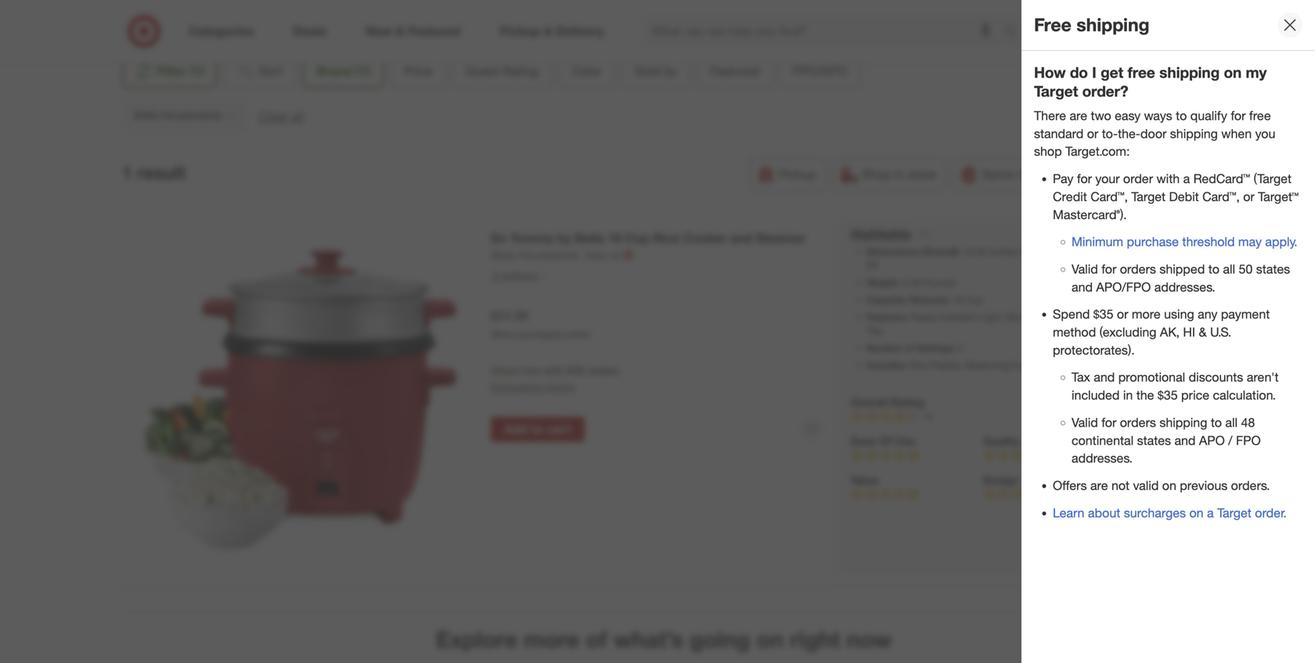 Task type: vqa. For each thing, say whether or not it's contained in the screenshot.


Task type: locate. For each thing, give the bounding box(es) containing it.
0 horizontal spatial by
[[557, 231, 571, 246]]

free inside ships free with $35 orders exclusions apply.
[[522, 364, 541, 378]]

(1) right brand
[[356, 63, 370, 79]]

with up debit
[[1157, 171, 1180, 186]]

are for offers
[[1091, 478, 1109, 493]]

0 vertical spatial all
[[292, 108, 304, 124]]

of
[[905, 342, 914, 354], [880, 434, 892, 448], [586, 626, 608, 654]]

or left 'to-'
[[1088, 126, 1099, 141]]

1 vertical spatial target
[[1132, 189, 1166, 204]]

and up spend
[[1072, 279, 1093, 295]]

0 vertical spatial orders
[[1121, 262, 1157, 277]]

target inside pay for your order with a redcard™ (target credit card™, target debit card™, or target™ mastercard®).
[[1132, 189, 1166, 204]]

1 valid from the top
[[1072, 262, 1099, 277]]

(overall):
[[922, 246, 961, 258]]

x right (w)
[[1111, 246, 1116, 258]]

0 horizontal spatial removable
[[1006, 311, 1053, 323]]

0 vertical spatial are
[[1070, 108, 1088, 123]]

for right pay
[[1078, 171, 1093, 186]]

free right get
[[1128, 63, 1156, 81]]

0 horizontal spatial 16
[[608, 231, 622, 246]]

by right sold
[[664, 63, 677, 79]]

1 horizontal spatial housewares
[[518, 248, 579, 262]]

0 horizontal spatial in
[[895, 167, 905, 182]]

or up (excluding
[[1118, 307, 1129, 322]]

(1) inside button
[[190, 63, 205, 79]]

shop target.com:
[[1035, 144, 1130, 159]]

1 horizontal spatial free
[[1128, 63, 1156, 81]]

1 horizontal spatial are
[[1091, 478, 1109, 493]]

0 vertical spatial of
[[905, 342, 914, 354]]

for inside pay for your order with a redcard™ (target credit card™, target debit card™, or target™ mastercard®).
[[1078, 171, 1093, 186]]

and inside valid for orders shipped to all 50 states and apo/fpo addresses.
[[1072, 279, 1093, 295]]

0 vertical spatial housewares
[[161, 108, 222, 122]]

0 vertical spatial more
[[1132, 307, 1161, 322]]

1 vertical spatial of
[[880, 434, 892, 448]]

of right number
[[905, 342, 914, 354]]

bella up new
[[575, 231, 605, 246]]

for up when
[[1231, 108, 1246, 123]]

ready
[[911, 311, 938, 323]]

housewares down yummy at the top of page
[[518, 248, 579, 262]]

0 vertical spatial or
[[1088, 126, 1099, 141]]

to right add
[[532, 422, 544, 437]]

easy
[[1115, 108, 1141, 123]]

2 valid from the top
[[1072, 415, 1099, 430]]

all right the clear
[[292, 108, 304, 124]]

of left what's
[[586, 626, 608, 654]]

housewares down the filter (1)
[[161, 108, 222, 122]]

housewares inside bella housewares new at ¬
[[518, 248, 579, 262]]

1 horizontal spatial addresses.
[[1155, 279, 1216, 295]]

design
[[984, 473, 1020, 487]]

not
[[1112, 478, 1130, 493]]

0 vertical spatial rice
[[653, 231, 680, 246]]

light,
[[980, 311, 1003, 323]]

orders for method
[[1121, 415, 1157, 430]]

0 horizontal spatial housewares
[[161, 108, 222, 122]]

shipping down 'qualify'
[[1171, 126, 1219, 141]]

0 horizontal spatial (1)
[[190, 63, 205, 79]]

by inside button
[[664, 63, 677, 79]]

inches left (w)
[[1063, 246, 1091, 258]]

0 horizontal spatial inches
[[990, 246, 1018, 258]]

states up offers are not valid on previous orders.
[[1138, 433, 1172, 448]]

1 horizontal spatial removable
[[1073, 311, 1120, 323]]

inches right the 10.78
[[1144, 246, 1172, 258]]

yummy
[[510, 231, 554, 246]]

2 horizontal spatial inches
[[1144, 246, 1172, 258]]

shipping down price
[[1160, 415, 1208, 430]]

0 horizontal spatial card™,
[[1091, 189, 1129, 204]]

1 horizontal spatial in
[[1124, 388, 1134, 403]]

1 horizontal spatial with
[[1157, 171, 1180, 186]]

0 vertical spatial with
[[1157, 171, 1180, 186]]

to
[[1176, 108, 1188, 123], [1209, 262, 1220, 277], [1211, 415, 1223, 430], [532, 422, 544, 437]]

What can we help you find? suggestions appear below search field
[[643, 14, 1008, 49]]

1 horizontal spatial $35
[[1094, 307, 1114, 322]]

to right the ways
[[1176, 108, 1188, 123]]

0 vertical spatial 16
[[608, 231, 622, 246]]

1 vertical spatial bella
[[575, 231, 605, 246]]

filter (1) button
[[122, 54, 217, 88]]

shipping up 'qualify'
[[1160, 63, 1220, 81]]

ready indicator light, removable lid, removable bowl, steam tray
[[867, 311, 1175, 337]]

0 horizontal spatial target
[[1035, 82, 1079, 100]]

rice inside number of settings: 2 includes: rice paddle, measuring cup
[[910, 359, 929, 371]]

i
[[1093, 63, 1097, 81]]

16 up at
[[608, 231, 622, 246]]

addresses. down the shipped
[[1155, 279, 1216, 295]]

0 horizontal spatial free
[[522, 364, 541, 378]]

price
[[1182, 388, 1210, 403]]

x right (h)
[[1035, 246, 1040, 258]]

same day delivery
[[982, 167, 1088, 182]]

guest
[[466, 63, 499, 79]]

1 horizontal spatial rice
[[910, 359, 929, 371]]

1 vertical spatial states
[[1138, 433, 1172, 448]]

0 horizontal spatial with
[[544, 364, 564, 378]]

2 vertical spatial orders
[[1121, 415, 1157, 430]]

to inside valid for orders shipped to all 50 states and apo/fpo addresses.
[[1209, 262, 1220, 277]]

1 vertical spatial are
[[1091, 478, 1109, 493]]

cup up indicator at the top right of the page
[[966, 294, 984, 306]]

more inside spend $35 or more using any payment method (excluding ak, hi & u.s. protectorates).
[[1132, 307, 1161, 322]]

and
[[730, 231, 753, 246], [1072, 279, 1093, 295], [1094, 370, 1115, 385], [1175, 433, 1196, 448]]

all left "48"
[[1226, 415, 1238, 430]]

housewares
[[161, 108, 222, 122], [518, 248, 579, 262]]

2 vertical spatial bella
[[491, 248, 515, 262]]

by up bella housewares new at ¬
[[557, 231, 571, 246]]

0 vertical spatial states
[[1257, 262, 1291, 277]]

payment
[[1222, 307, 1271, 322]]

16 down rating
[[923, 411, 934, 423]]

1 (1) from the left
[[190, 63, 205, 79]]

2 vertical spatial free
[[522, 364, 541, 378]]

learn
[[1053, 505, 1085, 521]]

in left the the
[[1124, 388, 1134, 403]]

0 horizontal spatial bella
[[134, 108, 158, 122]]

1 horizontal spatial bella
[[491, 248, 515, 262]]

2 vertical spatial 16
[[923, 411, 934, 423]]

offers are not valid on previous orders.
[[1053, 478, 1271, 493]]

a down previous
[[1208, 505, 1214, 521]]

same day delivery button
[[953, 157, 1098, 192]]

cup up '¬'
[[626, 231, 650, 246]]

0 horizontal spatial of
[[586, 626, 608, 654]]

the
[[1137, 388, 1155, 403]]

exclusions
[[491, 380, 543, 394]]

1 vertical spatial in
[[1124, 388, 1134, 403]]

orders for credit
[[1121, 262, 1157, 277]]

and right cooker
[[730, 231, 753, 246]]

valid inside valid for orders shipped to all 50 states and apo/fpo addresses.
[[1072, 262, 1099, 277]]

0 vertical spatial cup
[[626, 231, 650, 246]]

continental
[[1072, 433, 1134, 448]]

valid for valid for orders shipping to all 48 continental states and apo / fpo addresses.
[[1072, 415, 1099, 430]]

1 horizontal spatial inches
[[1063, 246, 1091, 258]]

9.13
[[1043, 246, 1061, 258]]

0 vertical spatial free
[[1128, 63, 1156, 81]]

the-
[[1118, 126, 1141, 141]]

same
[[982, 167, 1015, 182]]

2 horizontal spatial bella
[[575, 231, 605, 246]]

addresses. inside valid for orders shipping to all 48 continental states and apo / fpo addresses.
[[1072, 451, 1133, 466]]

1 vertical spatial or
[[1118, 307, 1129, 322]]

16
[[608, 231, 622, 246], [953, 294, 964, 306], [923, 411, 934, 423]]

bella housewares button
[[122, 98, 249, 132]]

all inside valid for orders shipping to all 48 continental states and apo / fpo addresses.
[[1226, 415, 1238, 430]]

$35 left bowl,
[[1094, 307, 1114, 322]]

on left the my
[[1225, 63, 1242, 81]]

1 inches from the left
[[990, 246, 1018, 258]]

rice left cooker
[[653, 231, 680, 246]]

new
[[586, 248, 608, 262]]

1 horizontal spatial x
[[1111, 246, 1116, 258]]

2 horizontal spatial $35
[[1158, 388, 1178, 403]]

1 horizontal spatial by
[[664, 63, 677, 79]]

all inside valid for orders shipped to all 50 states and apo/fpo addresses.
[[1224, 262, 1236, 277]]

valid inside valid for orders shipping to all 48 continental states and apo / fpo addresses.
[[1072, 415, 1099, 430]]

bella inside button
[[134, 108, 158, 122]]

color
[[572, 63, 602, 79]]

(1) right 'filter'
[[190, 63, 205, 79]]

$35 inside spend $35 or more using any payment method (excluding ak, hi & u.s. protectorates).
[[1094, 307, 1114, 322]]

2 horizontal spatial of
[[905, 342, 914, 354]]

so yummy by bella 16 cup rice cooker and steamer image
[[128, 226, 473, 571], [128, 226, 473, 571]]

a up debit
[[1184, 171, 1191, 186]]

price button
[[391, 54, 446, 88]]

my
[[1246, 63, 1267, 81]]

now
[[847, 626, 892, 654]]

states inside valid for orders shipped to all 50 states and apo/fpo addresses.
[[1257, 262, 1291, 277]]

1 horizontal spatial or
[[1118, 307, 1129, 322]]

for down (w)
[[1102, 262, 1117, 277]]

shipping
[[1077, 14, 1150, 36], [1160, 63, 1220, 81], [1171, 126, 1219, 141], [1160, 415, 1208, 430]]

1 horizontal spatial more
[[1132, 307, 1161, 322]]

are left not
[[1091, 478, 1109, 493]]

to down threshold
[[1209, 262, 1220, 277]]

target inside how do i get free shipping on my target order?
[[1035, 82, 1079, 100]]

bella inside bella housewares new at ¬
[[491, 248, 515, 262]]

2 vertical spatial target
[[1218, 505, 1252, 521]]

bella down so
[[491, 248, 515, 262]]

0 vertical spatial valid
[[1072, 262, 1099, 277]]

for up continental
[[1102, 415, 1117, 430]]

to up apo
[[1211, 415, 1223, 430]]

1 vertical spatial 16
[[953, 294, 964, 306]]

offers
[[1053, 478, 1087, 493]]

$24.99
[[491, 308, 529, 323]]

1 vertical spatial all
[[1224, 262, 1236, 277]]

1 horizontal spatial card™,
[[1203, 189, 1240, 204]]

10.55 inches (h) x 9.13 inches (w) x 10.78 inches (d)
[[867, 246, 1172, 271]]

on inside how do i get free shipping on my target order?
[[1225, 63, 1242, 81]]

1 vertical spatial cup
[[966, 294, 984, 306]]

orders inside valid for orders shipped to all 50 states and apo/fpo addresses.
[[1121, 262, 1157, 277]]

guest rating
[[466, 63, 539, 79]]

valid down (w)
[[1072, 262, 1099, 277]]

tax
[[1072, 370, 1091, 385]]

ways
[[1145, 108, 1173, 123]]

$35 right the the
[[1158, 388, 1178, 403]]

and inside tax and promotional discounts aren't included in the $35 price calculation.
[[1094, 370, 1115, 385]]

2 vertical spatial all
[[1226, 415, 1238, 430]]

removable up method on the right
[[1073, 311, 1120, 323]]

for inside valid for orders shipped to all 50 states and apo/fpo addresses.
[[1102, 262, 1117, 277]]

addresses. down continental
[[1072, 451, 1133, 466]]

a inside pay for your order with a redcard™ (target credit card™, target debit card™, or target™ mastercard®).
[[1184, 171, 1191, 186]]

lid,
[[1056, 311, 1070, 323]]

orders inside valid for orders shipping to all 48 continental states and apo / fpo addresses.
[[1121, 415, 1157, 430]]

orders down online
[[588, 364, 619, 378]]

more
[[1132, 307, 1161, 322], [524, 626, 580, 654]]

more right the explore
[[524, 626, 580, 654]]

cup inside weight: 3.46 pounds capacity (volume): 16 cup
[[966, 294, 984, 306]]

0 vertical spatial $35
[[1094, 307, 1114, 322]]

valid
[[1072, 262, 1099, 277], [1072, 415, 1099, 430]]

10.78
[[1118, 246, 1142, 258]]

1 horizontal spatial a
[[1208, 505, 1214, 521]]

card™, down redcard™ (target
[[1203, 189, 1240, 204]]

bella down filter (1) button
[[134, 108, 158, 122]]

and left apo
[[1175, 433, 1196, 448]]

0 vertical spatial target
[[1035, 82, 1079, 100]]

addresses. inside valid for orders shipped to all 50 states and apo/fpo addresses.
[[1155, 279, 1216, 295]]

settings:
[[917, 342, 957, 354]]

0 vertical spatial addresses.
[[1155, 279, 1216, 295]]

1 vertical spatial housewares
[[518, 248, 579, 262]]

free shipping dialog
[[1022, 0, 1316, 663]]

all for pay for your order with a redcard™ (target credit card™, target debit card™, or target™ mastercard®).
[[1224, 262, 1236, 277]]

1 vertical spatial orders
[[588, 364, 619, 378]]

valid for valid for orders shipped to all 50 states and apo/fpo addresses.
[[1072, 262, 1099, 277]]

0 vertical spatial bella
[[134, 108, 158, 122]]

0 vertical spatial by
[[664, 63, 677, 79]]

explore more of what's going on right now
[[436, 626, 892, 654]]

¬
[[624, 247, 634, 263]]

1 vertical spatial more
[[524, 626, 580, 654]]

in left 'store'
[[895, 167, 905, 182]]

sold by
[[635, 63, 677, 79]]

featured
[[710, 63, 760, 79]]

for inside valid for orders shipping to all 48 continental states and apo / fpo addresses.
[[1102, 415, 1117, 430]]

on right valid
[[1163, 478, 1177, 493]]

are left two
[[1070, 108, 1088, 123]]

1 horizontal spatial target
[[1132, 189, 1166, 204]]

orders down the the
[[1121, 415, 1157, 430]]

card™, down your
[[1091, 189, 1129, 204]]

order?
[[1083, 82, 1129, 100]]

guest rating button
[[452, 54, 552, 88]]

0 horizontal spatial $35
[[567, 364, 585, 378]]

all left 50
[[1224, 262, 1236, 277]]

learn about surcharges on a target order. link
[[1053, 505, 1287, 521]]

all
[[292, 108, 304, 124], [1224, 262, 1236, 277], [1226, 415, 1238, 430]]

$35 up apply. on the left of page
[[567, 364, 585, 378]]

1 vertical spatial rice
[[910, 359, 929, 371]]

filter
[[157, 63, 187, 79]]

1 horizontal spatial cup
[[966, 294, 984, 306]]

sort
[[259, 63, 283, 79]]

removable left lid,
[[1006, 311, 1053, 323]]

and up included
[[1094, 370, 1115, 385]]

spend $35 or more using any payment method (excluding ak, hi & u.s. protectorates).
[[1053, 307, 1271, 358]]

qualify
[[1191, 108, 1228, 123]]

of left use
[[880, 434, 892, 448]]

0 horizontal spatial are
[[1070, 108, 1088, 123]]

orders down the 10.78
[[1121, 262, 1157, 277]]

0 horizontal spatial or
[[1088, 126, 1099, 141]]

housewares inside button
[[161, 108, 222, 122]]

cup right measuring
[[1012, 359, 1030, 371]]

0 vertical spatial a
[[1184, 171, 1191, 186]]

1 vertical spatial addresses.
[[1072, 451, 1133, 466]]

cup inside number of settings: 2 includes: rice paddle, measuring cup
[[1012, 359, 1030, 371]]

1 horizontal spatial (1)
[[356, 63, 370, 79]]

target down order
[[1132, 189, 1166, 204]]

2 horizontal spatial 16
[[953, 294, 964, 306]]

rice down settings: at the right of page
[[910, 359, 929, 371]]

1 horizontal spatial of
[[880, 434, 892, 448]]

minimum purchase threshold may apply.
[[1072, 234, 1298, 250]]

on
[[1225, 63, 1242, 81], [1163, 478, 1177, 493], [1190, 505, 1204, 521], [757, 626, 784, 654]]

2 vertical spatial $35
[[1158, 388, 1178, 403]]

inches left (h)
[[990, 246, 1018, 258]]

shop in store button
[[833, 157, 947, 192]]

2 inches from the left
[[1063, 246, 1091, 258]]

1 vertical spatial valid
[[1072, 415, 1099, 430]]

of inside number of settings: 2 includes: rice paddle, measuring cup
[[905, 342, 914, 354]]

are inside there are two easy ways to qualify for free standard or to-the-door shipping when you shop target.com:
[[1070, 108, 1088, 123]]

apply.
[[1266, 234, 1298, 250]]

aren't
[[1247, 370, 1279, 385]]

card™,
[[1091, 189, 1129, 204], [1203, 189, 1240, 204]]

with up apply. on the left of page
[[544, 364, 564, 378]]

apo
[[1200, 433, 1225, 448]]

calculation.
[[1214, 388, 1277, 403]]

shipping button
[[1105, 157, 1194, 192]]

inches
[[990, 246, 1018, 258], [1063, 246, 1091, 258], [1144, 246, 1172, 258]]

16 up indicator at the top right of the page
[[953, 294, 964, 306]]

1 vertical spatial $35
[[567, 364, 585, 378]]

target
[[1035, 82, 1079, 100], [1132, 189, 1166, 204], [1218, 505, 1252, 521]]

more up (excluding
[[1132, 307, 1161, 322]]

of for ease
[[880, 434, 892, 448]]

0 horizontal spatial a
[[1184, 171, 1191, 186]]

filter (1)
[[157, 63, 205, 79]]

to-
[[1103, 126, 1118, 141]]

all inside 'button'
[[292, 108, 304, 124]]

states right 50
[[1257, 262, 1291, 277]]

for for valid for orders shipping to all 48 continental states and apo / fpo addresses.
[[1102, 415, 1117, 430]]

1
[[122, 162, 132, 184]]

2 horizontal spatial cup
[[1012, 359, 1030, 371]]

1 vertical spatial free
[[1250, 108, 1272, 123]]

free up you
[[1250, 108, 1272, 123]]

0 horizontal spatial states
[[1138, 433, 1172, 448]]

2 (1) from the left
[[356, 63, 370, 79]]

bella housewares
[[134, 108, 222, 122]]

target down how
[[1035, 82, 1079, 100]]

tray
[[867, 325, 884, 337]]

bella housewares link
[[491, 247, 583, 263]]

1 vertical spatial with
[[544, 364, 564, 378]]

quality
[[984, 434, 1021, 448]]

0 horizontal spatial x
[[1035, 246, 1040, 258]]

number
[[867, 342, 903, 354]]

target down 'orders.'
[[1218, 505, 1252, 521]]

16 inside so yummy by bella 16 cup rice cooker and steamer link
[[608, 231, 622, 246]]

shipping inside there are two easy ways to qualify for free standard or to-the-door shipping when you shop target.com:
[[1171, 126, 1219, 141]]

to inside there are two easy ways to qualify for free standard or to-the-door shipping when you shop target.com:
[[1176, 108, 1188, 123]]

bella for bella housewares new at ¬
[[491, 248, 515, 262]]

valid up continental
[[1072, 415, 1099, 430]]

0 vertical spatial in
[[895, 167, 905, 182]]

0 horizontal spatial addresses.
[[1072, 451, 1133, 466]]

shop
[[862, 167, 892, 182]]

(1) for brand (1)
[[356, 63, 370, 79]]

on down previous
[[1190, 505, 1204, 521]]

free up exclusions apply. button
[[522, 364, 541, 378]]



Task type: describe. For each thing, give the bounding box(es) containing it.
to inside button
[[532, 422, 544, 437]]

3 inches from the left
[[1144, 246, 1172, 258]]

1 vertical spatial a
[[1208, 505, 1214, 521]]

sold by button
[[622, 54, 691, 88]]

free inside how do i get free shipping on my target order?
[[1128, 63, 1156, 81]]

indicator
[[941, 311, 977, 323]]

with inside ships free with $35 orders exclusions apply.
[[544, 364, 564, 378]]

all for spend $35 or more using any payment method (excluding ak, hi & u.s. protectorates).
[[1226, 415, 1238, 430]]

(w)
[[1094, 246, 1108, 258]]

search button
[[997, 14, 1035, 52]]

(1) for filter (1)
[[190, 63, 205, 79]]

weight: 3.46 pounds capacity (volume): 16 cup
[[867, 277, 984, 306]]

shop in store
[[862, 167, 937, 182]]

valid
[[1134, 478, 1159, 493]]

u.s.
[[1211, 325, 1232, 340]]

so
[[491, 231, 507, 246]]

protectorates).
[[1053, 343, 1135, 358]]

or inside there are two easy ways to qualify for free standard or to-the-door shipping when you shop target.com:
[[1088, 126, 1099, 141]]

brand
[[317, 63, 353, 79]]

2 removable from the left
[[1073, 311, 1120, 323]]

sort button
[[224, 54, 296, 88]]

orders inside ships free with $35 orders exclusions apply.
[[588, 364, 619, 378]]

paddle,
[[931, 359, 963, 371]]

purchase
[[1127, 234, 1179, 250]]

1 card™, from the left
[[1091, 189, 1129, 204]]

in inside tax and promotional discounts aren't included in the $35 price calculation.
[[1124, 388, 1134, 403]]

1 x from the left
[[1035, 246, 1040, 258]]

shipping inside how do i get free shipping on my target order?
[[1160, 63, 1220, 81]]

(h)
[[1021, 246, 1032, 258]]

orders.
[[1232, 478, 1271, 493]]

rating
[[503, 63, 539, 79]]

brand (1)
[[317, 63, 370, 79]]

bella housewares new at ¬
[[491, 247, 634, 263]]

for for pay for your order with a redcard™ (target credit card™, target debit card™, or target™ mastercard®).
[[1078, 171, 1093, 186]]

get
[[1101, 63, 1124, 81]]

shipping up get
[[1077, 14, 1150, 36]]

housewares for bella housewares new at ¬
[[518, 248, 579, 262]]

any
[[1198, 307, 1218, 322]]

1 removable from the left
[[1006, 311, 1053, 323]]

clear
[[259, 108, 288, 124]]

redcard™ (target
[[1194, 171, 1292, 186]]

on left right
[[757, 626, 784, 654]]

valid for orders shipping to all 48 continental states and apo / fpo addresses.
[[1072, 415, 1261, 466]]

order
[[1124, 171, 1154, 186]]

so yummy by bella 16 cup rice cooker and steamer link
[[491, 229, 825, 247]]

1 horizontal spatial 16
[[923, 411, 934, 423]]

discounts
[[1189, 370, 1244, 385]]

or target™
[[1244, 189, 1299, 204]]

explore
[[436, 626, 518, 654]]

how
[[1035, 63, 1066, 81]]

search
[[997, 25, 1035, 40]]

about
[[1089, 505, 1121, 521]]

advertisement region
[[188, 0, 1128, 25]]

highlights
[[851, 226, 912, 242]]

free inside there are two easy ways to qualify for free standard or to-the-door shipping when you shop target.com:
[[1250, 108, 1272, 123]]

free
[[1035, 14, 1072, 36]]

may
[[1239, 234, 1262, 250]]

includes:
[[867, 359, 907, 371]]

two
[[1091, 108, 1112, 123]]

(d)
[[867, 259, 879, 271]]

housewares for bella housewares
[[161, 108, 222, 122]]

overall rating
[[851, 396, 925, 409]]

capacity
[[867, 294, 907, 306]]

or inside spend $35 or more using any payment method (excluding ak, hi & u.s. protectorates).
[[1118, 307, 1129, 322]]

store
[[909, 167, 937, 182]]

and inside valid for orders shipping to all 48 continental states and apo / fpo addresses.
[[1175, 433, 1196, 448]]

fpo/apo button
[[780, 54, 861, 88]]

number of settings: 2 includes: rice paddle, measuring cup
[[867, 342, 1030, 371]]

2 x from the left
[[1111, 246, 1116, 258]]

clear all button
[[259, 107, 304, 125]]

10.55
[[964, 246, 988, 258]]

color button
[[558, 54, 615, 88]]

when
[[1222, 126, 1252, 141]]

sponsored
[[1081, 26, 1128, 37]]

cart
[[547, 422, 572, 437]]

shipping inside valid for orders shipping to all 48 continental states and apo / fpo addresses.
[[1160, 415, 1208, 430]]

threshold
[[1183, 234, 1235, 250]]

0 horizontal spatial more
[[524, 626, 580, 654]]

rating
[[891, 396, 925, 409]]

at
[[611, 248, 621, 262]]

bowl,
[[1123, 311, 1146, 323]]

2 card™, from the left
[[1203, 189, 1240, 204]]

previous
[[1181, 478, 1228, 493]]

door
[[1141, 126, 1167, 141]]

debit
[[1170, 189, 1200, 204]]

2 vertical spatial of
[[586, 626, 608, 654]]

$35 inside tax and promotional discounts aren't included in the $35 price calculation.
[[1158, 388, 1178, 403]]

steam
[[1148, 311, 1175, 323]]

1 vertical spatial by
[[557, 231, 571, 246]]

credit
[[1053, 189, 1088, 204]]

bella for bella housewares
[[134, 108, 158, 122]]

ak, hi
[[1161, 325, 1196, 340]]

&
[[1199, 325, 1207, 340]]

when
[[491, 329, 515, 340]]

apply.
[[546, 380, 576, 394]]

use
[[895, 434, 916, 448]]

2 horizontal spatial target
[[1218, 505, 1252, 521]]

pay for your order with a redcard™ (target credit card™, target debit card™, or target™ mastercard®).
[[1053, 171, 1299, 222]]

there are two easy ways to qualify for free standard or to-the-door shipping when you shop target.com:
[[1035, 108, 1276, 159]]

you
[[1256, 126, 1276, 141]]

for inside there are two easy ways to qualify for free standard or to-the-door shipping when you shop target.com:
[[1231, 108, 1246, 123]]

minimum
[[1072, 234, 1124, 250]]

of for number
[[905, 342, 914, 354]]

featured button
[[697, 54, 773, 88]]

ships free with $35 orders exclusions apply.
[[491, 364, 619, 394]]

exclusions apply. button
[[491, 379, 576, 395]]

$35 inside ships free with $35 orders exclusions apply.
[[567, 364, 585, 378]]

are for there
[[1070, 108, 1088, 123]]

in inside shop in store button
[[895, 167, 905, 182]]

1 result
[[122, 162, 186, 184]]

to inside valid for orders shipping to all 48 continental states and apo / fpo addresses.
[[1211, 415, 1223, 430]]

with inside pay for your order with a redcard™ (target credit card™, target debit card™, or target™ mastercard®).
[[1157, 171, 1180, 186]]

fpo
[[1237, 433, 1261, 448]]

valid for orders shipped to all 50 states and apo/fpo addresses.
[[1072, 262, 1291, 295]]

delivery
[[1043, 167, 1088, 182]]

(volume):
[[909, 294, 950, 306]]

for for valid for orders shipped to all 50 states and apo/fpo addresses.
[[1102, 262, 1117, 277]]

0 horizontal spatial rice
[[653, 231, 680, 246]]

pickup button
[[750, 157, 827, 192]]

states inside valid for orders shipping to all 48 continental states and apo / fpo addresses.
[[1138, 433, 1172, 448]]

measuring
[[965, 359, 1010, 371]]

order.
[[1256, 505, 1287, 521]]

16 inside weight: 3.46 pounds capacity (volume): 16 cup
[[953, 294, 964, 306]]

included
[[1072, 388, 1120, 403]]

0 horizontal spatial cup
[[626, 231, 650, 246]]



